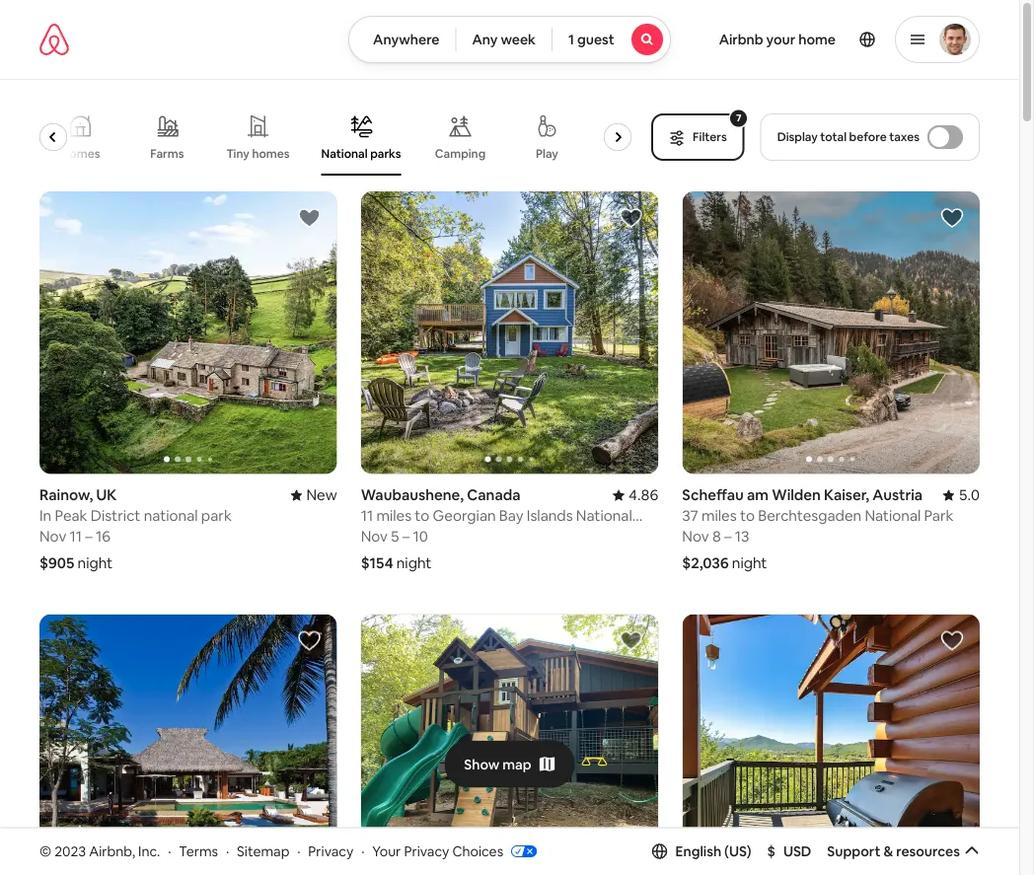 Task type: locate. For each thing, give the bounding box(es) containing it.
11 down peak
[[70, 527, 82, 546]]

park down '5.0 out of 5 average rating' image
[[924, 506, 954, 525]]

– right 5
[[402, 527, 410, 546]]

2023
[[54, 842, 86, 860]]

0 horizontal spatial national
[[322, 146, 368, 161]]

0 horizontal spatial to
[[415, 506, 430, 525]]

·
[[168, 842, 171, 860], [226, 842, 229, 860], [297, 842, 300, 860], [361, 842, 364, 860]]

miles
[[376, 506, 412, 525], [702, 506, 737, 525]]

park
[[924, 506, 954, 525], [361, 525, 390, 544]]

park left 5
[[361, 525, 390, 544]]

terms · sitemap · privacy
[[179, 842, 354, 860]]

11
[[361, 506, 373, 525], [70, 527, 82, 546]]

to inside the waubaushene, canada 11 miles to georgian bay islands national park
[[415, 506, 430, 525]]

taxes
[[889, 129, 920, 145]]

2 horizontal spatial night
[[732, 554, 767, 573]]

night down the 16
[[77, 554, 113, 573]]

night down 10
[[396, 554, 432, 573]]

airbnb
[[719, 31, 763, 48]]

nov down "in"
[[39, 527, 66, 546]]

– inside 'rainow, uk in peak district national park nov 11 – 16 $905 night'
[[85, 527, 93, 546]]

1 horizontal spatial national
[[576, 506, 632, 525]]

national inside scheffau am wilden kaiser, austria 37 miles to berchtesgaden national park nov 8 – 13 $2,036 night
[[865, 506, 921, 525]]

0 horizontal spatial –
[[85, 527, 93, 546]]

peak
[[55, 506, 87, 525]]

– inside nov 5 – 10 $154 night
[[402, 527, 410, 546]]

bay
[[499, 506, 523, 525]]

usd
[[783, 842, 811, 860]]

1 to from the left
[[415, 506, 430, 525]]

4.86
[[629, 486, 658, 505]]

0 vertical spatial 11
[[361, 506, 373, 525]]

3 night from the left
[[732, 554, 767, 573]]

0 horizontal spatial park
[[361, 525, 390, 544]]

night
[[77, 554, 113, 573], [396, 554, 432, 573], [732, 554, 767, 573]]

district
[[91, 506, 141, 525]]

· right the inc.
[[168, 842, 171, 860]]

1 horizontal spatial night
[[396, 554, 432, 573]]

national down the austria
[[865, 506, 921, 525]]

map
[[503, 755, 532, 773]]

1 horizontal spatial –
[[402, 527, 410, 546]]

1 horizontal spatial park
[[924, 506, 954, 525]]

tiny homes
[[227, 146, 290, 161]]

rainow,
[[39, 486, 93, 505]]

1 vertical spatial 11
[[70, 527, 82, 546]]

1 guest button
[[551, 16, 671, 63]]

nov inside scheffau am wilden kaiser, austria 37 miles to berchtesgaden national park nov 8 – 13 $2,036 night
[[682, 527, 709, 546]]

add to wishlist: sevierville, tennessee image
[[619, 629, 643, 653], [940, 629, 964, 653]]

resources
[[896, 842, 960, 860]]

$
[[767, 842, 775, 860]]

to up 13
[[740, 506, 755, 525]]

scheffau
[[682, 486, 744, 505]]

total
[[820, 129, 847, 145]]

11 up nov 5 – 10 $154 night
[[361, 506, 373, 525]]

terms link
[[179, 842, 218, 860]]

add to wishlist: waubaushene, canada image
[[619, 206, 643, 230]]

in
[[39, 506, 52, 525]]

miles up 5
[[376, 506, 412, 525]]

5.0 out of 5 average rating image
[[943, 486, 980, 505]]

filters button
[[651, 113, 745, 161]]

national
[[322, 146, 368, 161], [576, 506, 632, 525], [865, 506, 921, 525]]

show
[[464, 755, 500, 773]]

english (us) button
[[652, 842, 751, 860]]

georgian
[[433, 506, 496, 525]]

0 horizontal spatial miles
[[376, 506, 412, 525]]

your
[[766, 31, 796, 48]]

1 horizontal spatial nov
[[361, 527, 388, 546]]

english (us)
[[675, 842, 751, 860]]

1 horizontal spatial 11
[[361, 506, 373, 525]]

privacy right your
[[404, 842, 449, 860]]

miles up 8
[[702, 506, 737, 525]]

2 privacy from the left
[[404, 842, 449, 860]]

0 horizontal spatial night
[[77, 554, 113, 573]]

3 – from the left
[[724, 527, 732, 546]]

show map
[[464, 755, 532, 773]]

your privacy choices link
[[372, 842, 537, 861]]

scheffau am wilden kaiser, austria 37 miles to berchtesgaden national park nov 8 – 13 $2,036 night
[[682, 486, 954, 573]]

© 2023 airbnb, inc. ·
[[39, 842, 171, 860]]

privacy
[[308, 842, 354, 860], [404, 842, 449, 860]]

– left the 16
[[85, 527, 93, 546]]

display total before taxes
[[777, 129, 920, 145]]

any week button
[[455, 16, 552, 63]]

1 privacy from the left
[[308, 842, 354, 860]]

2 night from the left
[[396, 554, 432, 573]]

add to wishlist: rainow, uk image
[[298, 206, 321, 230]]

3 nov from the left
[[682, 527, 709, 546]]

1 miles from the left
[[376, 506, 412, 525]]

· left privacy link
[[297, 842, 300, 860]]

0 horizontal spatial nov
[[39, 527, 66, 546]]

before
[[849, 129, 887, 145]]

add to wishlist: scheffau am wilden kaiser, austria image
[[940, 206, 964, 230]]

· right the terms
[[226, 842, 229, 860]]

guest
[[577, 31, 614, 48]]

0 horizontal spatial privacy
[[308, 842, 354, 860]]

4 · from the left
[[361, 842, 364, 860]]

nov
[[39, 527, 66, 546], [361, 527, 388, 546], [682, 527, 709, 546]]

1 – from the left
[[85, 527, 93, 546]]

terms
[[179, 842, 218, 860]]

1 night from the left
[[77, 554, 113, 573]]

2 horizontal spatial nov
[[682, 527, 709, 546]]

nov left 8
[[682, 527, 709, 546]]

1 nov from the left
[[39, 527, 66, 546]]

· left your
[[361, 842, 364, 860]]

nov left 5
[[361, 527, 388, 546]]

national left parks
[[322, 146, 368, 161]]

2 nov from the left
[[361, 527, 388, 546]]

1 horizontal spatial privacy
[[404, 842, 449, 860]]

farms
[[151, 146, 185, 161]]

national down "4.86 out of 5 average rating" image at right
[[576, 506, 632, 525]]

2 horizontal spatial –
[[724, 527, 732, 546]]

national parks
[[322, 146, 402, 161]]

privacy left your
[[308, 842, 354, 860]]

None search field
[[348, 16, 671, 63]]

11 inside the waubaushene, canada 11 miles to georgian bay islands national park
[[361, 506, 373, 525]]

1
[[568, 31, 574, 48]]

2 – from the left
[[402, 527, 410, 546]]

group
[[39, 99, 662, 176], [39, 191, 337, 474], [361, 191, 658, 474], [682, 191, 980, 474], [39, 614, 337, 875], [361, 614, 658, 875], [682, 614, 980, 875]]

night down 13
[[732, 554, 767, 573]]

add to wishlist: punta de mita, mexico image
[[298, 629, 321, 653]]

2 miles from the left
[[702, 506, 737, 525]]

2 horizontal spatial national
[[865, 506, 921, 525]]

1 horizontal spatial to
[[740, 506, 755, 525]]

2 · from the left
[[226, 842, 229, 860]]

– right 8
[[724, 527, 732, 546]]

0 horizontal spatial 11
[[70, 527, 82, 546]]

anywhere button
[[348, 16, 456, 63]]

support & resources
[[827, 842, 960, 860]]

wilden
[[772, 486, 821, 505]]

$ usd
[[767, 842, 811, 860]]

1 · from the left
[[168, 842, 171, 860]]

1 horizontal spatial miles
[[702, 506, 737, 525]]

to up 10
[[415, 506, 430, 525]]

3 · from the left
[[297, 842, 300, 860]]

2 add to wishlist: sevierville, tennessee image from the left
[[940, 629, 964, 653]]

1 horizontal spatial add to wishlist: sevierville, tennessee image
[[940, 629, 964, 653]]

0 horizontal spatial add to wishlist: sevierville, tennessee image
[[619, 629, 643, 653]]

$154
[[361, 554, 393, 573]]

2 to from the left
[[740, 506, 755, 525]]

privacy link
[[308, 842, 354, 860]]



Task type: vqa. For each thing, say whether or not it's contained in the screenshot.


Task type: describe. For each thing, give the bounding box(es) containing it.
anywhere
[[373, 31, 440, 48]]

new place to stay image
[[290, 486, 337, 505]]

nov inside nov 5 – 10 $154 night
[[361, 527, 388, 546]]

$2,036
[[682, 554, 729, 573]]

park inside scheffau am wilden kaiser, austria 37 miles to berchtesgaden national park nov 8 – 13 $2,036 night
[[924, 506, 954, 525]]

rainow, uk in peak district national park nov 11 – 16 $905 night
[[39, 486, 232, 573]]

sitemap
[[237, 842, 289, 860]]

1 guest
[[568, 31, 614, 48]]

canada
[[467, 486, 520, 505]]

any
[[472, 31, 498, 48]]

1 add to wishlist: sevierville, tennessee image from the left
[[619, 629, 643, 653]]

display
[[777, 129, 818, 145]]

©
[[39, 842, 51, 860]]

8
[[712, 527, 721, 546]]

night inside 'rainow, uk in peak district national park nov 11 – 16 $905 night'
[[77, 554, 113, 573]]

night inside scheffau am wilden kaiser, austria 37 miles to berchtesgaden national park nov 8 – 13 $2,036 night
[[732, 554, 767, 573]]

austria
[[873, 486, 923, 505]]

to inside scheffau am wilden kaiser, austria 37 miles to berchtesgaden national park nov 8 – 13 $2,036 night
[[740, 506, 755, 525]]

display total before taxes button
[[760, 113, 980, 161]]

support & resources button
[[827, 842, 980, 860]]

inc.
[[138, 842, 160, 860]]

waubaushene,
[[361, 486, 464, 505]]

&
[[884, 842, 893, 860]]

nov inside 'rainow, uk in peak district national park nov 11 – 16 $905 night'
[[39, 527, 66, 546]]

airbnb your home
[[719, 31, 836, 48]]

filters
[[693, 129, 727, 145]]

sitemap link
[[237, 842, 289, 860]]

domes
[[61, 146, 101, 161]]

airbnb your home link
[[707, 19, 848, 60]]

miles inside the waubaushene, canada 11 miles to georgian bay islands national park
[[376, 506, 412, 525]]

16
[[96, 527, 111, 546]]

profile element
[[695, 0, 980, 79]]

none search field containing anywhere
[[348, 16, 671, 63]]

night inside nov 5 – 10 $154 night
[[396, 554, 432, 573]]

37
[[682, 506, 698, 525]]

5.0
[[959, 486, 980, 505]]

choices
[[452, 842, 503, 860]]

am
[[747, 486, 769, 505]]

airbnb,
[[89, 842, 135, 860]]

nov 5 – 10 $154 night
[[361, 527, 432, 573]]

parks
[[371, 146, 402, 161]]

national inside the waubaushene, canada 11 miles to georgian bay islands national park
[[576, 506, 632, 525]]

4.86 out of 5 average rating image
[[613, 486, 658, 505]]

5
[[391, 527, 399, 546]]

your
[[372, 842, 401, 860]]

camping
[[435, 146, 486, 161]]

park inside the waubaushene, canada 11 miles to georgian bay islands national park
[[361, 525, 390, 544]]

national inside group
[[322, 146, 368, 161]]

– inside scheffau am wilden kaiser, austria 37 miles to berchtesgaden national park nov 8 – 13 $2,036 night
[[724, 527, 732, 546]]

berchtesgaden
[[758, 506, 861, 525]]

tiny
[[227, 146, 250, 161]]

$905
[[39, 554, 74, 573]]

waubaushene, canada 11 miles to georgian bay islands national park
[[361, 486, 632, 544]]

uk
[[96, 486, 117, 505]]

support
[[827, 842, 881, 860]]

any week
[[472, 31, 536, 48]]

play
[[536, 146, 559, 161]]

english
[[675, 842, 721, 860]]

(us)
[[724, 842, 751, 860]]

home
[[798, 31, 836, 48]]

new
[[306, 486, 337, 505]]

13
[[735, 527, 749, 546]]

10
[[413, 527, 428, 546]]

national
[[144, 506, 198, 525]]

park
[[201, 506, 232, 525]]

show map button
[[444, 741, 575, 788]]

kaiser,
[[824, 486, 869, 505]]

islands
[[527, 506, 573, 525]]

privacy inside 'link'
[[404, 842, 449, 860]]

week
[[501, 31, 536, 48]]

miles inside scheffau am wilden kaiser, austria 37 miles to berchtesgaden national park nov 8 – 13 $2,036 night
[[702, 506, 737, 525]]

your privacy choices
[[372, 842, 503, 860]]

group containing national parks
[[39, 99, 662, 176]]

homes
[[253, 146, 290, 161]]

11 inside 'rainow, uk in peak district national park nov 11 – 16 $905 night'
[[70, 527, 82, 546]]



